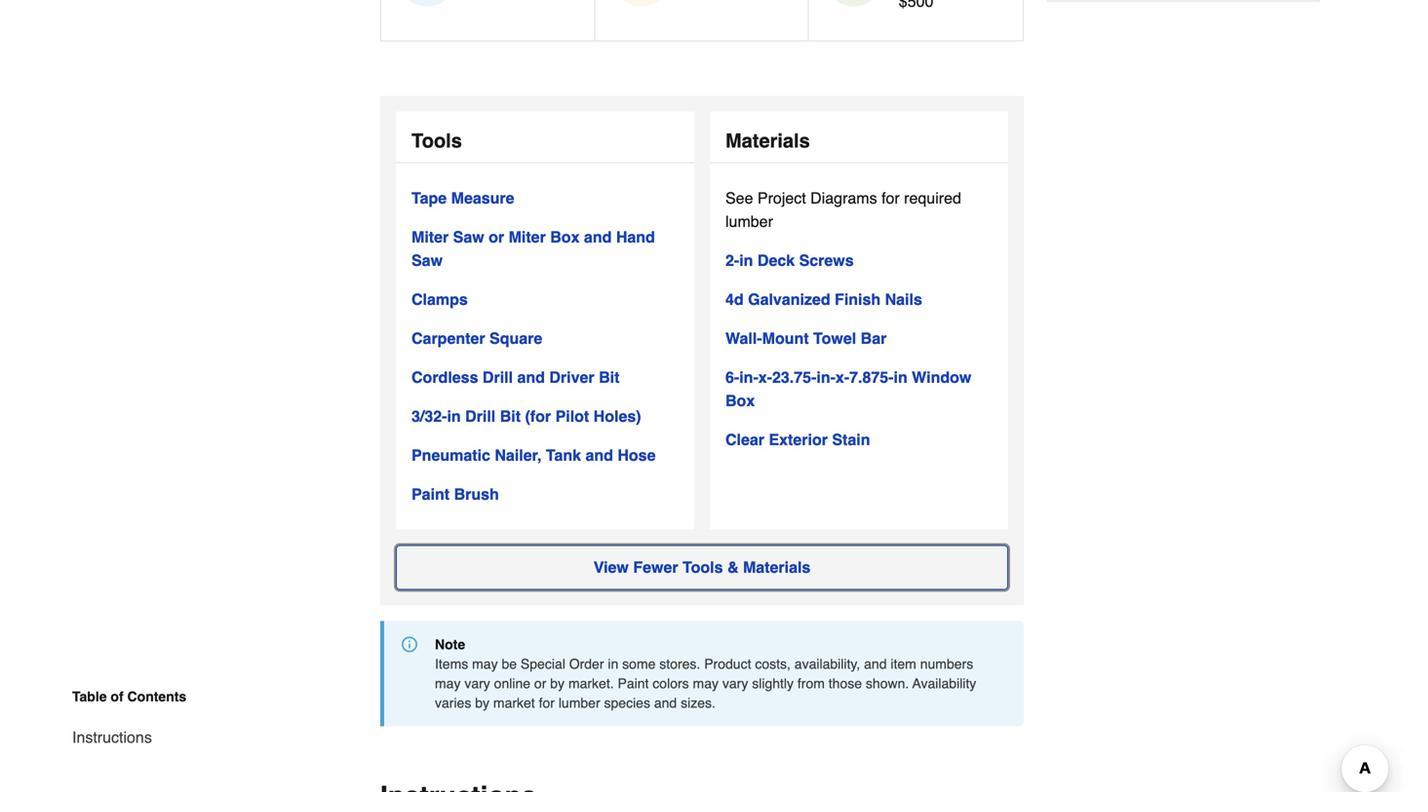 Task type: describe. For each thing, give the bounding box(es) containing it.
shown.
[[866, 676, 909, 692]]

diagrams
[[810, 189, 877, 207]]

deck
[[758, 251, 795, 269]]

2-in deck screws
[[725, 251, 854, 269]]

2 horizontal spatial may
[[693, 676, 719, 692]]

wall-
[[725, 329, 762, 347]]

table of contents
[[72, 689, 186, 705]]

1 vertical spatial materials
[[743, 559, 811, 577]]

in inside note items may be special order in some stores. product costs, availability, and item numbers may vary online or by market. paint colors may vary slightly from those shown. availability varies by market for lumber species and sizes.
[[608, 657, 618, 672]]

1 horizontal spatial may
[[472, 657, 498, 672]]

see
[[725, 189, 753, 207]]

contents
[[127, 689, 186, 705]]

sizes.
[[681, 696, 716, 711]]

tape measure link
[[411, 187, 514, 210]]

varies
[[435, 696, 471, 711]]

pneumatic nailer, tank and hose
[[411, 446, 656, 464]]

finish
[[835, 290, 881, 308]]

1 miter from the left
[[411, 228, 449, 246]]

hand
[[616, 228, 655, 246]]

window
[[912, 368, 971, 386]]

product
[[704, 657, 751, 672]]

note items may be special order in some stores. product costs, availability, and item numbers may vary online or by market. paint colors may vary slightly from those shown. availability varies by market for lumber species and sizes.
[[435, 637, 976, 711]]

of
[[111, 689, 123, 705]]

3/32-in drill bit (for pilot holes) link
[[411, 405, 641, 428]]

fewer
[[633, 559, 678, 577]]

lumber inside see project diagrams for required lumber
[[725, 212, 773, 230]]

item
[[891, 657, 916, 672]]

stain
[[832, 431, 870, 449]]

1 vertical spatial tools
[[683, 559, 723, 577]]

hose
[[618, 446, 656, 464]]

lumber inside note items may be special order in some stores. product costs, availability, and item numbers may vary online or by market. paint colors may vary slightly from those shown. availability varies by market for lumber species and sizes.
[[559, 696, 600, 711]]

table of contents element
[[57, 687, 186, 750]]

carpenter
[[411, 329, 485, 347]]

see project diagrams for required lumber
[[725, 189, 961, 230]]

&
[[727, 559, 739, 577]]

carpenter square link
[[411, 327, 542, 350]]

box inside 6-in-x-23.75-in-x-7.875-in window box
[[725, 392, 755, 410]]

carpenter square
[[411, 329, 542, 347]]

clamps
[[411, 290, 468, 308]]

and up the 3/32-in drill bit (for pilot holes)
[[517, 368, 545, 386]]

2 x- from the left
[[836, 368, 849, 386]]

driver
[[549, 368, 594, 386]]

cordless drill and driver bit
[[411, 368, 620, 386]]

cordless drill and driver bit link
[[411, 366, 620, 389]]

wall-mount towel bar
[[725, 329, 887, 347]]

slightly
[[752, 676, 794, 692]]

info image
[[402, 637, 417, 653]]

2 in- from the left
[[816, 368, 836, 386]]

availability
[[912, 676, 976, 692]]

4d galvanized finish nails link
[[725, 288, 922, 311]]

items
[[435, 657, 468, 672]]

in left deck
[[739, 251, 753, 269]]

online
[[494, 676, 530, 692]]

0 horizontal spatial may
[[435, 676, 461, 692]]

6-
[[725, 368, 739, 386]]

be
[[502, 657, 517, 672]]

(for
[[525, 407, 551, 425]]

and inside miter saw or miter box and hand saw
[[584, 228, 612, 246]]

4d
[[725, 290, 744, 308]]

tape
[[411, 189, 447, 207]]

bar
[[861, 329, 887, 347]]

clear exterior stain link
[[725, 428, 870, 452]]

colors
[[653, 676, 689, 692]]

cordless
[[411, 368, 478, 386]]

0 vertical spatial bit
[[599, 368, 620, 386]]

miter saw or miter box and hand saw link
[[411, 226, 679, 272]]

or inside miter saw or miter box and hand saw
[[489, 228, 504, 246]]

pneumatic
[[411, 446, 490, 464]]

2-in deck screws link
[[725, 249, 854, 272]]

from
[[797, 676, 825, 692]]

brush
[[454, 485, 499, 503]]

tape measure
[[411, 189, 514, 207]]

species
[[604, 696, 650, 711]]

paint brush
[[411, 485, 499, 503]]

3/32-in drill bit (for pilot holes)
[[411, 407, 641, 425]]

0 horizontal spatial saw
[[411, 251, 443, 269]]

0 horizontal spatial tools
[[411, 130, 462, 152]]

2 miter from the left
[[509, 228, 546, 246]]

view fewer tools & materials
[[594, 559, 811, 577]]

market
[[493, 696, 535, 711]]

some
[[622, 657, 656, 672]]



Task type: vqa. For each thing, say whether or not it's contained in the screenshot.
MARKET.
yes



Task type: locate. For each thing, give the bounding box(es) containing it.
in up pneumatic
[[447, 407, 461, 425]]

or down measure
[[489, 228, 504, 246]]

pneumatic nailer, tank and hose link
[[411, 444, 656, 467]]

1 horizontal spatial box
[[725, 392, 755, 410]]

vary
[[464, 676, 490, 692], [722, 676, 748, 692]]

clamps link
[[411, 288, 468, 311]]

1 vary from the left
[[464, 676, 490, 692]]

vary down product
[[722, 676, 748, 692]]

0 horizontal spatial for
[[539, 696, 555, 711]]

by down special on the bottom of page
[[550, 676, 565, 692]]

1 vertical spatial box
[[725, 392, 755, 410]]

order
[[569, 657, 604, 672]]

stores.
[[659, 657, 700, 672]]

for
[[881, 189, 900, 207], [539, 696, 555, 711]]

pilot
[[555, 407, 589, 425]]

those
[[829, 676, 862, 692]]

in left some
[[608, 657, 618, 672]]

0 vertical spatial tools
[[411, 130, 462, 152]]

may
[[472, 657, 498, 672], [435, 676, 461, 692], [693, 676, 719, 692]]

1 vertical spatial bit
[[500, 407, 521, 425]]

or inside note items may be special order in some stores. product costs, availability, and item numbers may vary online or by market. paint colors may vary slightly from those shown. availability varies by market for lumber species and sizes.
[[534, 676, 546, 692]]

square
[[489, 329, 542, 347]]

may down items
[[435, 676, 461, 692]]

in-
[[739, 368, 758, 386], [816, 368, 836, 386]]

6-in-x-23.75-in-x-7.875-in window box
[[725, 368, 971, 410]]

1 horizontal spatial vary
[[722, 676, 748, 692]]

box inside miter saw or miter box and hand saw
[[550, 228, 580, 246]]

box
[[550, 228, 580, 246], [725, 392, 755, 410]]

tank
[[546, 446, 581, 464]]

miter down measure
[[509, 228, 546, 246]]

paint brush link
[[411, 483, 499, 506]]

project
[[758, 189, 806, 207]]

2-
[[725, 251, 739, 269]]

lumber down the see
[[725, 212, 773, 230]]

0 horizontal spatial or
[[489, 228, 504, 246]]

for inside note items may be special order in some stores. product costs, availability, and item numbers may vary online or by market. paint colors may vary slightly from those shown. availability varies by market for lumber species and sizes.
[[539, 696, 555, 711]]

0 horizontal spatial in-
[[739, 368, 758, 386]]

clear exterior stain
[[725, 431, 870, 449]]

0 vertical spatial drill
[[483, 368, 513, 386]]

0 vertical spatial or
[[489, 228, 504, 246]]

table
[[72, 689, 107, 705]]

7.875-
[[849, 368, 894, 386]]

1 horizontal spatial for
[[881, 189, 900, 207]]

instructions
[[72, 729, 152, 747]]

galvanized
[[748, 290, 830, 308]]

measure
[[451, 189, 514, 207]]

0 vertical spatial box
[[550, 228, 580, 246]]

paint down pneumatic
[[411, 485, 450, 503]]

box left the hand
[[550, 228, 580, 246]]

paint down some
[[618, 676, 649, 692]]

instructions link
[[72, 715, 152, 750]]

in inside 6-in-x-23.75-in-x-7.875-in window box
[[894, 368, 907, 386]]

availability,
[[794, 657, 860, 672]]

3/32-
[[411, 407, 447, 425]]

1 horizontal spatial or
[[534, 676, 546, 692]]

and
[[584, 228, 612, 246], [517, 368, 545, 386], [585, 446, 613, 464], [864, 657, 887, 672], [654, 696, 677, 711]]

and up shown.
[[864, 657, 887, 672]]

saw up clamps on the left top
[[411, 251, 443, 269]]

bit right driver
[[599, 368, 620, 386]]

drill
[[483, 368, 513, 386], [465, 407, 496, 425]]

1 horizontal spatial tools
[[683, 559, 723, 577]]

nails
[[885, 290, 922, 308]]

in- down wall-
[[739, 368, 758, 386]]

materials
[[725, 130, 810, 152], [743, 559, 811, 577]]

required
[[904, 189, 961, 207]]

23.75-
[[772, 368, 816, 386]]

saw
[[453, 228, 484, 246], [411, 251, 443, 269]]

1 vertical spatial saw
[[411, 251, 443, 269]]

1 vertical spatial by
[[475, 696, 489, 711]]

x-
[[758, 368, 772, 386], [836, 368, 849, 386]]

0 horizontal spatial paint
[[411, 485, 450, 503]]

in- down towel
[[816, 368, 836, 386]]

for left the required
[[881, 189, 900, 207]]

1 horizontal spatial bit
[[599, 368, 620, 386]]

miter
[[411, 228, 449, 246], [509, 228, 546, 246]]

clear
[[725, 431, 764, 449]]

view
[[594, 559, 629, 577]]

and left the hand
[[584, 228, 612, 246]]

tools left &
[[683, 559, 723, 577]]

0 horizontal spatial by
[[475, 696, 489, 711]]

0 vertical spatial saw
[[453, 228, 484, 246]]

drill down the square
[[483, 368, 513, 386]]

0 horizontal spatial bit
[[500, 407, 521, 425]]

tools
[[411, 130, 462, 152], [683, 559, 723, 577]]

2 vary from the left
[[722, 676, 748, 692]]

0 horizontal spatial miter
[[411, 228, 449, 246]]

paint inside note items may be special order in some stores. product costs, availability, and item numbers may vary online or by market. paint colors may vary slightly from those shown. availability varies by market for lumber species and sizes.
[[618, 676, 649, 692]]

bit left (for
[[500, 407, 521, 425]]

1 horizontal spatial x-
[[836, 368, 849, 386]]

1 vertical spatial drill
[[465, 407, 496, 425]]

note
[[435, 637, 465, 653]]

0 horizontal spatial box
[[550, 228, 580, 246]]

for inside see project diagrams for required lumber
[[881, 189, 900, 207]]

may left be
[[472, 657, 498, 672]]

holes)
[[593, 407, 641, 425]]

for right market
[[539, 696, 555, 711]]

1 horizontal spatial saw
[[453, 228, 484, 246]]

by
[[550, 676, 565, 692], [475, 696, 489, 711]]

tools up the tape
[[411, 130, 462, 152]]

in left window
[[894, 368, 907, 386]]

towel
[[813, 329, 856, 347]]

1 in- from the left
[[739, 368, 758, 386]]

may up sizes.
[[693, 676, 719, 692]]

paint
[[411, 485, 450, 503], [618, 676, 649, 692]]

miter down the tape
[[411, 228, 449, 246]]

exterior
[[769, 431, 828, 449]]

x- down towel
[[836, 368, 849, 386]]

vary up varies
[[464, 676, 490, 692]]

materials up project
[[725, 130, 810, 152]]

0 vertical spatial for
[[881, 189, 900, 207]]

1 horizontal spatial lumber
[[725, 212, 773, 230]]

1 vertical spatial lumber
[[559, 696, 600, 711]]

mount
[[762, 329, 809, 347]]

1 horizontal spatial by
[[550, 676, 565, 692]]

special
[[521, 657, 565, 672]]

0 vertical spatial lumber
[[725, 212, 773, 230]]

drill up pneumatic
[[465, 407, 496, 425]]

saw down tape measure 'link'
[[453, 228, 484, 246]]

or down special on the bottom of page
[[534, 676, 546, 692]]

0 vertical spatial paint
[[411, 485, 450, 503]]

wall-mount towel bar link
[[725, 327, 887, 350]]

1 horizontal spatial in-
[[816, 368, 836, 386]]

0 horizontal spatial x-
[[758, 368, 772, 386]]

1 horizontal spatial miter
[[509, 228, 546, 246]]

1 vertical spatial or
[[534, 676, 546, 692]]

1 x- from the left
[[758, 368, 772, 386]]

in
[[739, 251, 753, 269], [894, 368, 907, 386], [447, 407, 461, 425], [608, 657, 618, 672]]

by right varies
[[475, 696, 489, 711]]

box down 6-
[[725, 392, 755, 410]]

market.
[[568, 676, 614, 692]]

nailer,
[[495, 446, 542, 464]]

costs,
[[755, 657, 791, 672]]

0 vertical spatial materials
[[725, 130, 810, 152]]

and down colors
[[654, 696, 677, 711]]

1 vertical spatial for
[[539, 696, 555, 711]]

x- right 6-
[[758, 368, 772, 386]]

numbers
[[920, 657, 973, 672]]

and right the tank
[[585, 446, 613, 464]]

6-in-x-23.75-in-x-7.875-in window box link
[[725, 366, 993, 413]]

0 horizontal spatial vary
[[464, 676, 490, 692]]

0 vertical spatial by
[[550, 676, 565, 692]]

1 horizontal spatial paint
[[618, 676, 649, 692]]

lumber down market.
[[559, 696, 600, 711]]

materials right &
[[743, 559, 811, 577]]

4d galvanized finish nails
[[725, 290, 922, 308]]

screws
[[799, 251, 854, 269]]

miter saw or miter box and hand saw
[[411, 228, 655, 269]]

1 vertical spatial paint
[[618, 676, 649, 692]]

0 horizontal spatial lumber
[[559, 696, 600, 711]]

lumber
[[725, 212, 773, 230], [559, 696, 600, 711]]



